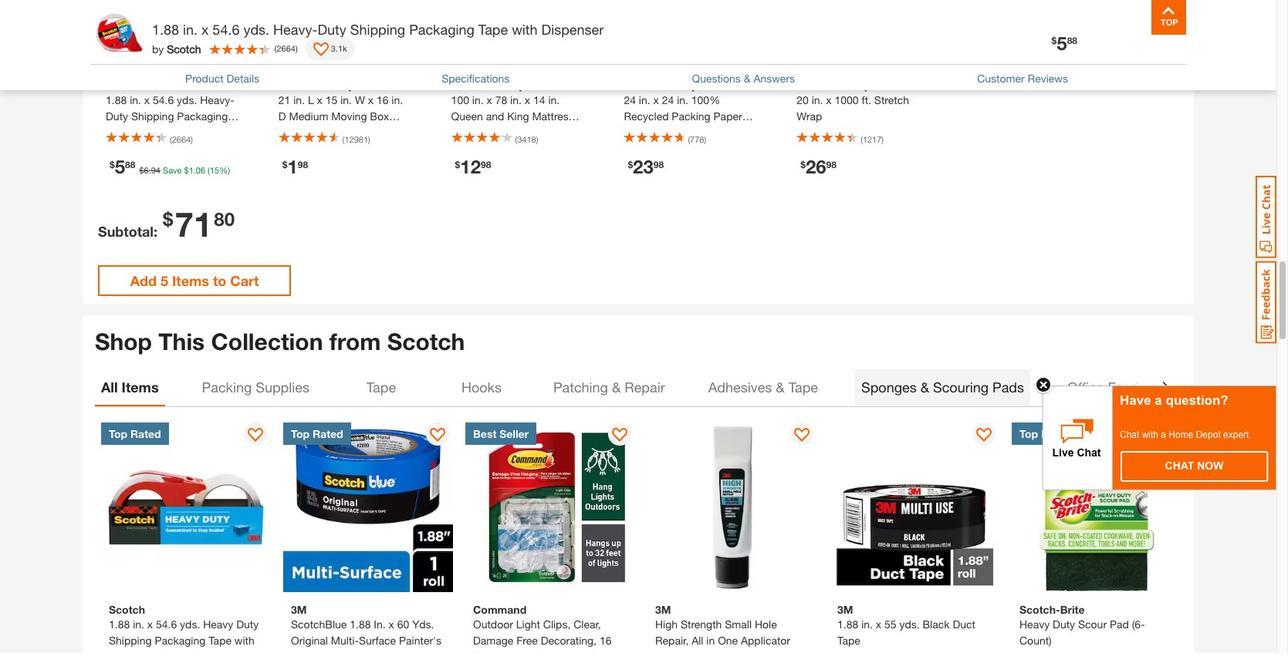 Task type: describe. For each thing, give the bounding box(es) containing it.
in. inside 3m 1.88 in. x 55 yds. black duct tape
[[862, 618, 873, 631]]

0 vertical spatial scotch
[[167, 42, 201, 55]]

x inside pratt retail specialties 24 in. x 24 in. 100% recycled packing paper (200-sheets)
[[654, 94, 659, 107]]

chat now
[[1165, 460, 1224, 473]]

20 inside command outdoor light clips, clear, damage free decorating, 16 clips and 20 command strips
[[522, 651, 534, 654]]

reviews
[[1028, 72, 1068, 85]]

pads
[[993, 379, 1025, 396]]

1.88 inside 3m 1.88 in. x 55 yds. black duct tape
[[838, 618, 859, 631]]

light
[[516, 618, 540, 631]]

visualtabs tab list
[[95, 370, 1175, 407]]

15 inside the home depot 21 in. l x 15 in. w x 16 in. d medium moving box with handles
[[326, 94, 338, 107]]

1 horizontal spatial dispenser
[[542, 21, 604, 38]]

$ inside subtotal: $ 71 80
[[163, 209, 173, 230]]

0 horizontal spatial command
[[473, 603, 527, 617]]

add 5 items to cart
[[130, 273, 259, 290]]

yds.
[[412, 618, 434, 631]]

3m for 3m scotchblue 1.88 in. x 60 yds. original multi-surface painter's tape
[[291, 603, 307, 617]]

98 for 12
[[481, 159, 491, 170]]

product image image
[[94, 8, 144, 58]]

scotchblue 1.88 in. x 60 yds. original multi-surface painter's tape image
[[283, 423, 453, 593]]

display image for scotch 1.88 in. x 54.6 yds. heavy duty shipping packaging tape with dispenser (2-pack)
[[248, 428, 263, 444]]

98 for 1
[[298, 159, 308, 170]]

display image
[[313, 42, 329, 58]]

%)
[[219, 165, 230, 175]]

3.1k
[[331, 43, 347, 53]]

l
[[308, 94, 314, 107]]

chat now link
[[1122, 453, 1268, 482]]

54.6 inside scotch 1.88 in. x 54.6 yds. heavy duty shipping packaging tape with dispenser (2-pack)
[[156, 618, 177, 631]]

w
[[355, 94, 365, 107]]

wrap
[[797, 110, 822, 123]]

20 in. x 1000 ft. stretch wrap image
[[789, 0, 938, 68]]

1.88 inside 3m scotchblue 1.88 in. x 60 yds. original multi-surface painter's tape
[[350, 618, 371, 631]]

question?
[[1166, 394, 1229, 409]]

hole
[[755, 618, 777, 631]]

(2-
[[160, 651, 173, 654]]

top for multi-
[[291, 427, 310, 441]]

pratt retail specialties 100 in. x 78 in. x 14 in. queen and king mattress bag
[[451, 79, 574, 139]]

top rated for multi-
[[291, 427, 343, 441]]

home inside the home depot 21 in. l x 15 in. w x 16 in. d medium moving box with handles
[[301, 79, 331, 92]]

778
[[690, 134, 704, 145]]

with inside scotch 1.88 in. x 54.6 yds. heavy duty shipping packaging tape with dispenser (2-pack)
[[235, 634, 255, 647]]

0 vertical spatial shipping
[[350, 21, 405, 38]]

in
[[707, 634, 715, 647]]

painter's
[[399, 634, 442, 647]]

the
[[279, 79, 298, 92]]

5 display image from the left
[[977, 428, 992, 444]]

black
[[923, 618, 950, 631]]

all inside 'all items' button
[[101, 379, 118, 396]]

product details
[[185, 72, 259, 85]]

surface
[[359, 634, 396, 647]]

specialties for 23
[[685, 79, 741, 92]]

patching
[[553, 379, 608, 396]]

live chat image
[[1256, 176, 1277, 259]]

5 for add 5 items to cart
[[161, 273, 168, 290]]

duty inside scotch 1.88 in. x 54.6 yds. heavy duty shipping packaging tape with dispenser (2-pack)
[[236, 618, 259, 631]]

top for shipping
[[109, 427, 127, 441]]

) for 26
[[882, 134, 884, 145]]

60
[[397, 618, 409, 631]]

applicator
[[741, 634, 791, 647]]

queen
[[451, 110, 483, 123]]

1000
[[835, 94, 859, 107]]

0 vertical spatial a
[[1155, 394, 1163, 409]]

$ 1 98
[[282, 156, 308, 178]]

$ right save
[[184, 165, 189, 175]]

( for 26
[[861, 134, 863, 145]]

3 top from the left
[[1020, 427, 1038, 441]]

repair
[[625, 379, 665, 396]]

recycled
[[624, 110, 669, 123]]

6
[[144, 165, 149, 175]]

display image for command outdoor light clips, clear, damage free decorating, 16 clips and 20 command strips
[[612, 428, 628, 444]]

pack)
[[173, 651, 200, 654]]

scotch 1.88 in. x 54.6 yds. heavy duty shipping packaging tape with dispenser (2-pack)
[[109, 603, 259, 654]]

top button
[[1152, 0, 1187, 35]]

by
[[152, 42, 164, 55]]

patching & repair button
[[547, 370, 671, 407]]

1.88 in. x 55 yds. black duct tape image
[[830, 423, 1000, 593]]

command outdoor light clips, clear, damage free decorating, 16 clips and 20 command strips
[[473, 603, 619, 654]]

expert.
[[1224, 430, 1252, 441]]

outdoor
[[473, 618, 513, 631]]

questions & answers
[[692, 72, 795, 85]]

heavy inside scotch-brite heavy duty scour pad (6- count)
[[1020, 618, 1050, 631]]

high
[[655, 618, 678, 631]]

80
[[214, 209, 235, 230]]

scotch-
[[1020, 603, 1060, 617]]

product
[[185, 72, 224, 85]]

from
[[329, 328, 381, 356]]

5 for $ 5 88
[[1057, 32, 1067, 54]]

2 . from the left
[[194, 165, 196, 175]]

1 / 5 group
[[98, 0, 263, 200]]

$ for $ 23 98
[[628, 159, 633, 170]]

box
[[370, 110, 389, 123]]

now
[[1198, 460, 1224, 473]]

count)
[[1020, 634, 1052, 647]]

office
[[1068, 379, 1104, 396]]

items inside button
[[172, 273, 209, 290]]

$ 12 98
[[455, 156, 491, 178]]

94
[[151, 165, 161, 175]]

( down heavy-
[[274, 43, 277, 53]]

3418
[[517, 134, 536, 145]]

subtotal:
[[98, 223, 158, 240]]

24 in. x 24 in. 100% recycled packing paper (200-sheets) image
[[616, 0, 765, 68]]

2 24 from the left
[[662, 94, 674, 107]]

best seller
[[473, 427, 529, 441]]

scotch inside scotch 1.88 in. x 54.6 yds. heavy duty shipping packaging tape with dispenser (2-pack)
[[109, 603, 145, 617]]

rated for shipping
[[130, 427, 161, 441]]

1 vertical spatial home
[[1169, 430, 1194, 441]]

$ for $ 1 98
[[282, 159, 288, 170]]

scour
[[1078, 618, 1107, 631]]

$ for $ 12 98
[[455, 159, 460, 170]]

cart
[[230, 273, 259, 290]]

1 vertical spatial depot
[[1196, 430, 1221, 441]]

bag
[[451, 126, 471, 139]]

medium
[[289, 110, 328, 123]]

( inside $ 5 88 $ 6 . 94 save $ 1 . 06 ( 15 %)
[[208, 165, 210, 175]]

78
[[495, 94, 507, 107]]

1 . from the left
[[149, 165, 151, 175]]

fasteners
[[1108, 379, 1169, 396]]

chat with a home depot expert.
[[1120, 430, 1252, 441]]

patching & repair
[[553, 379, 665, 396]]

3m 1.88 in. x 55 yds. black duct tape
[[838, 603, 976, 647]]

100
[[451, 94, 469, 107]]

strength
[[681, 618, 722, 631]]

0 vertical spatial packaging
[[409, 21, 475, 38]]

x inside 3m scotchblue 1.88 in. x 60 yds. original multi-surface painter's tape
[[389, 618, 394, 631]]

pratt for 23
[[624, 79, 649, 92]]

3m for 3m high strength small hole repair, all in one applicator tool
[[655, 603, 671, 617]]

yds. for 3m 1.88 in. x 55 yds. black duct tape
[[900, 618, 920, 631]]

high strength small hole repair, all in one applicator tool image
[[648, 423, 818, 593]]

clips
[[473, 651, 498, 654]]

23
[[633, 156, 654, 178]]

scotch-brite heavy duty scour pad (6- count)
[[1020, 603, 1145, 647]]

dispenser inside scotch 1.88 in. x 54.6 yds. heavy duty shipping packaging tape with dispenser (2-pack)
[[109, 651, 157, 654]]

details
[[227, 72, 259, 85]]

1 horizontal spatial duty
[[318, 21, 346, 38]]

x inside pratt retail specialties 20 in. x 1000 ft. stretch wrap
[[826, 94, 832, 107]]

06
[[196, 165, 205, 175]]

adhesives
[[708, 379, 772, 396]]

$ for $ 5 88
[[1052, 35, 1057, 46]]

clips,
[[543, 618, 571, 631]]

damage
[[473, 634, 514, 647]]

3 top rated from the left
[[1020, 427, 1072, 441]]

strips
[[591, 651, 619, 654]]

1217
[[863, 134, 882, 145]]

d
[[279, 110, 286, 123]]



Task type: vqa. For each thing, say whether or not it's contained in the screenshot.


Task type: locate. For each thing, give the bounding box(es) containing it.
1 horizontal spatial 1
[[288, 156, 298, 178]]

2 heavy from the left
[[1020, 618, 1050, 631]]

customer reviews
[[978, 72, 1068, 85]]

0 vertical spatial packing
[[672, 110, 711, 123]]

1 vertical spatial and
[[501, 651, 519, 654]]

1 horizontal spatial yds.
[[243, 21, 270, 38]]

98 inside $ 23 98
[[654, 159, 664, 170]]

2664
[[277, 43, 296, 53]]

16 up the box
[[377, 94, 389, 107]]

88 left 6
[[125, 159, 135, 170]]

1 horizontal spatial top
[[291, 427, 310, 441]]

feedback link image
[[1256, 261, 1277, 344]]

all
[[101, 379, 118, 396], [692, 634, 704, 647]]

1 vertical spatial 54.6
[[156, 618, 177, 631]]

duty down the brite
[[1053, 618, 1075, 631]]

12
[[460, 156, 481, 178]]

specialties up 100%
[[685, 79, 741, 92]]

( for 23
[[688, 134, 690, 145]]

( 778 )
[[688, 134, 706, 145]]

0 vertical spatial depot
[[334, 79, 366, 92]]

display image down scouring
[[977, 428, 992, 444]]

3m inside 3m 1.88 in. x 55 yds. black duct tape
[[838, 603, 853, 617]]

4 display image from the left
[[794, 428, 810, 444]]

( for 12
[[515, 134, 517, 145]]

) for 23
[[704, 134, 706, 145]]

3m high strength small hole repair, all in one applicator tool
[[655, 603, 791, 654]]

retail for 12
[[480, 79, 509, 92]]

home up chat
[[1169, 430, 1194, 441]]

1 horizontal spatial 16
[[600, 634, 612, 647]]

retail inside pratt retail specialties 24 in. x 24 in. 100% recycled packing paper (200-sheets)
[[652, 79, 682, 92]]

1 top from the left
[[109, 427, 127, 441]]

100 in. x 78 in. x 14 in. queen and king mattress bag image
[[444, 0, 592, 68]]

2 top from the left
[[291, 427, 310, 441]]

1 display image from the left
[[248, 428, 263, 444]]

0 horizontal spatial dispenser
[[109, 651, 157, 654]]

1 down medium
[[288, 156, 298, 178]]

( right handles
[[343, 134, 345, 145]]

1 horizontal spatial retail
[[652, 79, 682, 92]]

specialties up 14
[[512, 79, 569, 92]]

display image for 3m scotchblue 1.88 in. x 60 yds. original multi-surface painter's tape
[[430, 428, 445, 444]]

and
[[486, 110, 504, 123], [501, 651, 519, 654]]

outdoor light clips, clear, damage free decorating, 16 clips and 20 command strips image
[[466, 423, 635, 593]]

have
[[1120, 394, 1152, 409]]

98 for 26
[[827, 159, 837, 170]]

$ for $ 26 98
[[801, 159, 806, 170]]

& for answers
[[744, 72, 751, 85]]

yds. inside scotch 1.88 in. x 54.6 yds. heavy duty shipping packaging tape with dispenser (2-pack)
[[180, 618, 200, 631]]

3 3m from the left
[[838, 603, 853, 617]]

2 specialties from the left
[[685, 79, 741, 92]]

all inside 3m high strength small hole repair, all in one applicator tool
[[692, 634, 704, 647]]

15 inside $ 5 88 $ 6 . 94 save $ 1 . 06 ( 15 %)
[[210, 165, 219, 175]]

$ down wrap
[[801, 159, 806, 170]]

items left to
[[172, 273, 209, 290]]

specialties inside pratt retail specialties 20 in. x 1000 ft. stretch wrap
[[858, 79, 914, 92]]

1 vertical spatial dispenser
[[109, 651, 157, 654]]

hooks
[[462, 379, 502, 396]]

0 horizontal spatial 54.6
[[156, 618, 177, 631]]

clear,
[[574, 618, 601, 631]]

by scotch
[[152, 42, 201, 55]]

shipping inside scotch 1.88 in. x 54.6 yds. heavy duty shipping packaging tape with dispenser (2-pack)
[[109, 634, 152, 647]]

2 horizontal spatial duty
[[1053, 618, 1075, 631]]

1 horizontal spatial all
[[692, 634, 704, 647]]

2 vertical spatial scotch
[[109, 603, 145, 617]]

home up l
[[301, 79, 331, 92]]

handles
[[302, 126, 341, 139]]

1.88 in. x 54.6 yds. heavy duty shipping packaging tape with dispenser (2-pack) image
[[101, 423, 271, 593]]

original
[[291, 634, 328, 647]]

1 vertical spatial a
[[1161, 430, 1167, 441]]

1 vertical spatial all
[[692, 634, 704, 647]]

$ inside $ 23 98
[[628, 159, 633, 170]]

1 vertical spatial 15
[[210, 165, 219, 175]]

ft.
[[862, 94, 872, 107]]

15 right 06
[[210, 165, 219, 175]]

command up outdoor
[[473, 603, 527, 617]]

0 horizontal spatial 16
[[377, 94, 389, 107]]

1 horizontal spatial command
[[537, 651, 588, 654]]

2 pratt from the left
[[624, 79, 649, 92]]

0 vertical spatial 15
[[326, 94, 338, 107]]

office fasteners
[[1068, 379, 1169, 396]]

1 horizontal spatial 3m
[[655, 603, 671, 617]]

depot inside the home depot 21 in. l x 15 in. w x 16 in. d medium moving box with handles
[[334, 79, 366, 92]]

) for 12
[[536, 134, 538, 145]]

top rated down 'all items' button
[[109, 427, 161, 441]]

16
[[377, 94, 389, 107], [600, 634, 612, 647]]

$
[[1052, 35, 1057, 46], [110, 159, 115, 170], [282, 159, 288, 170], [455, 159, 460, 170], [628, 159, 633, 170], [801, 159, 806, 170], [139, 165, 144, 175], [184, 165, 189, 175], [163, 209, 173, 230]]

$ 5 88 $ 6 . 94 save $ 1 . 06 ( 15 %)
[[110, 156, 230, 178]]

with
[[512, 21, 538, 38], [279, 126, 299, 139], [1142, 430, 1159, 441], [235, 634, 255, 647]]

( inside 4 / 5 group
[[688, 134, 690, 145]]

16 up the 'strips'
[[600, 634, 612, 647]]

5 inside button
[[161, 273, 168, 290]]

) down mattress
[[536, 134, 538, 145]]

display image down packing supplies button
[[248, 428, 263, 444]]

& for tape
[[776, 379, 785, 396]]

depot up w
[[334, 79, 366, 92]]

4 / 5 group
[[616, 0, 781, 200]]

duty left scotchblue
[[236, 618, 259, 631]]

3m for 3m 1.88 in. x 55 yds. black duct tape
[[838, 603, 853, 617]]

1 inside 2 / 5 group
[[288, 156, 298, 178]]

54.6
[[213, 21, 240, 38], [156, 618, 177, 631]]

0 horizontal spatial 5
[[115, 156, 125, 178]]

) inside 2 / 5 group
[[368, 134, 370, 145]]

questions & answers button
[[692, 70, 795, 86], [692, 70, 795, 86]]

all items
[[101, 379, 159, 396]]

with right "chat"
[[1142, 430, 1159, 441]]

1 horizontal spatial pratt
[[624, 79, 649, 92]]

1 horizontal spatial 15
[[326, 94, 338, 107]]

top down supplies
[[291, 427, 310, 441]]

in.
[[374, 618, 386, 631]]

0 vertical spatial 54.6
[[213, 21, 240, 38]]

heavy
[[203, 618, 233, 631], [1020, 618, 1050, 631]]

heavy duty scour pad (6-count) image
[[1012, 423, 1182, 593]]

customer reviews button
[[978, 70, 1068, 86], [978, 70, 1068, 86]]

0 vertical spatial 20
[[797, 94, 809, 107]]

sheets)
[[649, 126, 685, 139]]

tape inside 3m 1.88 in. x 55 yds. black duct tape
[[838, 634, 861, 647]]

0 horizontal spatial 1
[[189, 165, 194, 175]]

) down stretch
[[882, 134, 884, 145]]

pratt for 26
[[797, 79, 822, 92]]

pratt inside pratt retail specialties 24 in. x 24 in. 100% recycled packing paper (200-sheets)
[[624, 79, 649, 92]]

paper
[[714, 110, 742, 123]]

1 vertical spatial scotch
[[387, 328, 465, 356]]

1 horizontal spatial packing
[[672, 110, 711, 123]]

0 vertical spatial command
[[473, 603, 527, 617]]

3.1k button
[[306, 37, 355, 60]]

1 horizontal spatial scotch
[[167, 42, 201, 55]]

yds. for scotch 1.88 in. x 54.6 yds. heavy duty shipping packaging tape with dispenser (2-pack)
[[180, 618, 200, 631]]

0 vertical spatial 5
[[1057, 32, 1067, 54]]

all left in
[[692, 634, 704, 647]]

1 horizontal spatial items
[[172, 273, 209, 290]]

&
[[744, 72, 751, 85], [612, 379, 621, 396], [776, 379, 785, 396], [921, 379, 930, 396]]

5 inside "group"
[[115, 156, 125, 178]]

1 horizontal spatial 54.6
[[213, 21, 240, 38]]

0 horizontal spatial top
[[109, 427, 127, 441]]

1 vertical spatial shipping
[[109, 634, 152, 647]]

multi-
[[331, 634, 359, 647]]

0 horizontal spatial pratt
[[451, 79, 477, 92]]

) down heavy-
[[296, 43, 298, 53]]

0 horizontal spatial retail
[[480, 79, 509, 92]]

2 retail from the left
[[652, 79, 682, 92]]

pratt for 12
[[451, 79, 477, 92]]

98 inside the $ 1 98
[[298, 159, 308, 170]]

1 24 from the left
[[624, 94, 636, 107]]

0 horizontal spatial 15
[[210, 165, 219, 175]]

3m inside 3m high strength small hole repair, all in one applicator tool
[[655, 603, 671, 617]]

& inside sponges & scouring pads "button"
[[921, 379, 930, 396]]

shipping
[[350, 21, 405, 38], [109, 634, 152, 647]]

1 retail from the left
[[480, 79, 509, 92]]

0 horizontal spatial top rated
[[109, 427, 161, 441]]

54.6 up (2-
[[156, 618, 177, 631]]

1 vertical spatial 88
[[125, 159, 135, 170]]

( down pratt retail specialties 20 in. x 1000 ft. stretch wrap
[[861, 134, 863, 145]]

0 horizontal spatial 88
[[125, 159, 135, 170]]

$ left 94
[[139, 165, 144, 175]]

retail for 26
[[825, 79, 855, 92]]

3 98 from the left
[[654, 159, 664, 170]]

0 horizontal spatial 20
[[522, 651, 534, 654]]

packing down 100%
[[672, 110, 711, 123]]

packaging inside scotch 1.88 in. x 54.6 yds. heavy duty shipping packaging tape with dispenser (2-pack)
[[155, 634, 206, 647]]

2 horizontal spatial top rated
[[1020, 427, 1072, 441]]

& left answers
[[744, 72, 751, 85]]

scotchblue
[[291, 618, 347, 631]]

1.88 inside scotch 1.88 in. x 54.6 yds. heavy duty shipping packaging tape with dispenser (2-pack)
[[109, 618, 130, 631]]

specialties for 12
[[512, 79, 569, 92]]

20
[[797, 94, 809, 107], [522, 651, 534, 654]]

0 vertical spatial 88
[[1067, 35, 1078, 46]]

1 top rated from the left
[[109, 427, 161, 441]]

$ inside the $ 1 98
[[282, 159, 288, 170]]

pratt retail specialties 24 in. x 24 in. 100% recycled packing paper (200-sheets)
[[624, 79, 742, 139]]

88 inside the $ 5 88
[[1067, 35, 1078, 46]]

home
[[301, 79, 331, 92], [1169, 430, 1194, 441]]

21
[[279, 94, 291, 107]]

and inside command outdoor light clips, clear, damage free decorating, 16 clips and 20 command strips
[[501, 651, 519, 654]]

1 horizontal spatial top rated
[[291, 427, 343, 441]]

2 rated from the left
[[313, 427, 343, 441]]

0 vertical spatial items
[[172, 273, 209, 290]]

display image left best on the left bottom of the page
[[430, 428, 445, 444]]

1 vertical spatial items
[[122, 379, 159, 396]]

duty
[[318, 21, 346, 38], [236, 618, 259, 631], [1053, 618, 1075, 631]]

0 horizontal spatial specialties
[[512, 79, 569, 92]]

& inside patching & repair button
[[612, 379, 621, 396]]

1 3m from the left
[[291, 603, 307, 617]]

packaging up specifications
[[409, 21, 475, 38]]

specialties up stretch
[[858, 79, 914, 92]]

2 3m from the left
[[655, 603, 671, 617]]

2 horizontal spatial 5
[[1057, 32, 1067, 54]]

( right sheets)
[[688, 134, 690, 145]]

20 up wrap
[[797, 94, 809, 107]]

3 retail from the left
[[825, 79, 855, 92]]

scouring
[[933, 379, 989, 396]]

display image down patching & repair button
[[612, 428, 628, 444]]

top rated down pads
[[1020, 427, 1072, 441]]

decorating,
[[541, 634, 597, 647]]

3 pratt from the left
[[797, 79, 822, 92]]

26
[[806, 156, 827, 178]]

16 inside command outdoor light clips, clear, damage free decorating, 16 clips and 20 command strips
[[600, 634, 612, 647]]

0 horizontal spatial depot
[[334, 79, 366, 92]]

display image
[[248, 428, 263, 444], [430, 428, 445, 444], [612, 428, 628, 444], [794, 428, 810, 444], [977, 428, 992, 444]]

21 in. l x 15 in. w x 16 in. d medium moving box with handles image
[[271, 0, 419, 68]]

specialties inside pratt retail specialties 24 in. x 24 in. 100% recycled packing paper (200-sheets)
[[685, 79, 741, 92]]

3m inside 3m scotchblue 1.88 in. x 60 yds. original multi-surface painter's tape
[[291, 603, 307, 617]]

$ inside the $ 5 88
[[1052, 35, 1057, 46]]

depot left expert.
[[1196, 430, 1221, 441]]

98 for 23
[[654, 159, 664, 170]]

retail up 1000
[[825, 79, 855, 92]]

2 horizontal spatial specialties
[[858, 79, 914, 92]]

1 vertical spatial packaging
[[155, 634, 206, 647]]

( inside 3 / 5 group
[[515, 134, 517, 145]]

pratt up the 100
[[451, 79, 477, 92]]

1 rated from the left
[[130, 427, 161, 441]]

free
[[517, 634, 538, 647]]

heavy inside scotch 1.88 in. x 54.6 yds. heavy duty shipping packaging tape with dispenser (2-pack)
[[203, 618, 233, 631]]

customer
[[978, 72, 1025, 85]]

& left "repair"
[[612, 379, 621, 396]]

yds. inside 3m 1.88 in. x 55 yds. black duct tape
[[900, 618, 920, 631]]

15 right l
[[326, 94, 338, 107]]

1 horizontal spatial 24
[[662, 94, 674, 107]]

2 vertical spatial 5
[[161, 273, 168, 290]]

5 right add
[[161, 273, 168, 290]]

adhesives & tape button
[[702, 370, 825, 407]]

2 horizontal spatial top
[[1020, 427, 1038, 441]]

and inside pratt retail specialties 100 in. x 78 in. x 14 in. queen and king mattress bag
[[486, 110, 504, 123]]

in. inside pratt retail specialties 20 in. x 1000 ft. stretch wrap
[[812, 94, 823, 107]]

1 heavy from the left
[[203, 618, 233, 631]]

5 up the reviews on the top of page
[[1057, 32, 1067, 54]]

shop this collection from scotch
[[95, 328, 465, 356]]

yds. right 55
[[900, 618, 920, 631]]

with inside the home depot 21 in. l x 15 in. w x 16 in. d medium moving box with handles
[[279, 126, 299, 139]]

duty inside scotch-brite heavy duty scour pad (6- count)
[[1053, 618, 1075, 631]]

3 rated from the left
[[1041, 427, 1072, 441]]

0 vertical spatial all
[[101, 379, 118, 396]]

1 inside $ 5 88 $ 6 . 94 save $ 1 . 06 ( 15 %)
[[189, 165, 194, 175]]

1 pratt from the left
[[451, 79, 477, 92]]

pratt up recycled
[[624, 79, 649, 92]]

retail up 78
[[480, 79, 509, 92]]

with down d
[[279, 126, 299, 139]]

1 vertical spatial 5
[[115, 156, 125, 178]]

a right have
[[1155, 394, 1163, 409]]

pad
[[1110, 618, 1129, 631]]

specialties
[[512, 79, 569, 92], [685, 79, 741, 92], [858, 79, 914, 92]]

x inside scotch 1.88 in. x 54.6 yds. heavy duty shipping packaging tape with dispenser (2-pack)
[[147, 618, 153, 631]]

3 / 5 group
[[444, 0, 609, 200]]

2 horizontal spatial pratt
[[797, 79, 822, 92]]

98 inside $ 12 98
[[481, 159, 491, 170]]

& for repair
[[612, 379, 621, 396]]

1 horizontal spatial 20
[[797, 94, 809, 107]]

0 horizontal spatial shipping
[[109, 634, 152, 647]]

1 vertical spatial packing
[[202, 379, 252, 396]]

2 horizontal spatial yds.
[[900, 618, 920, 631]]

packing inside pratt retail specialties 24 in. x 24 in. 100% recycled packing paper (200-sheets)
[[672, 110, 711, 123]]

add
[[130, 273, 157, 290]]

$ down d
[[282, 159, 288, 170]]

office fasteners button
[[1062, 370, 1175, 407]]

tape inside 3m scotchblue 1.88 in. x 60 yds. original multi-surface painter's tape
[[291, 651, 314, 654]]

1 horizontal spatial .
[[194, 165, 196, 175]]

tape button
[[347, 370, 416, 407]]

top down 'all items' button
[[109, 427, 127, 441]]

2 horizontal spatial retail
[[825, 79, 855, 92]]

. left save
[[149, 165, 151, 175]]

& right sponges
[[921, 379, 930, 396]]

) inside 3 / 5 group
[[536, 134, 538, 145]]

1 horizontal spatial 88
[[1067, 35, 1078, 46]]

1 left 06
[[189, 165, 194, 175]]

$ inside $ 12 98
[[455, 159, 460, 170]]

rated for multi-
[[313, 427, 343, 441]]

command
[[473, 603, 527, 617], [537, 651, 588, 654]]

0 vertical spatial 16
[[377, 94, 389, 107]]

questions
[[692, 72, 741, 85]]

$ down (200- on the top of page
[[628, 159, 633, 170]]

all down "shop"
[[101, 379, 118, 396]]

0 horizontal spatial duty
[[236, 618, 259, 631]]

pratt up wrap
[[797, 79, 822, 92]]

packing left supplies
[[202, 379, 252, 396]]

retail for 23
[[652, 79, 682, 92]]

a right "chat"
[[1161, 430, 1167, 441]]

0 horizontal spatial rated
[[130, 427, 161, 441]]

88 up the reviews on the top of page
[[1067, 35, 1078, 46]]

0 horizontal spatial scotch
[[109, 603, 145, 617]]

command down decorating,
[[537, 651, 588, 654]]

(6-
[[1132, 618, 1145, 631]]

0 horizontal spatial all
[[101, 379, 118, 396]]

0 horizontal spatial 24
[[624, 94, 636, 107]]

1 vertical spatial command
[[537, 651, 588, 654]]

54.6 up product details
[[213, 21, 240, 38]]

retail up recycled
[[652, 79, 682, 92]]

top rated down supplies
[[291, 427, 343, 441]]

top rated for shipping
[[109, 427, 161, 441]]

( for 1
[[343, 134, 345, 145]]

0 horizontal spatial items
[[122, 379, 159, 396]]

. right save
[[194, 165, 196, 175]]

$ left 6
[[110, 159, 115, 170]]

seller
[[500, 427, 529, 441]]

heavy-
[[273, 21, 318, 38]]

4 98 from the left
[[827, 159, 837, 170]]

5 left 6
[[115, 156, 125, 178]]

0 horizontal spatial heavy
[[203, 618, 233, 631]]

have a question?
[[1120, 394, 1229, 409]]

retail inside pratt retail specialties 100 in. x 78 in. x 14 in. queen and king mattress bag
[[480, 79, 509, 92]]

2 horizontal spatial scotch
[[387, 328, 465, 356]]

2 horizontal spatial rated
[[1041, 427, 1072, 441]]

specialties inside pratt retail specialties 100 in. x 78 in. x 14 in. queen and king mattress bag
[[512, 79, 569, 92]]

best
[[473, 427, 497, 441]]

duty up 3.1k
[[318, 21, 346, 38]]

and down 78
[[486, 110, 504, 123]]

1 horizontal spatial shipping
[[350, 21, 405, 38]]

5
[[1057, 32, 1067, 54], [115, 156, 125, 178], [161, 273, 168, 290]]

all items button
[[95, 370, 165, 407]]

98 inside $ 26 98
[[827, 159, 837, 170]]

mattress
[[532, 110, 574, 123]]

20 inside pratt retail specialties 20 in. x 1000 ft. stretch wrap
[[797, 94, 809, 107]]

3m scotchblue 1.88 in. x 60 yds. original multi-surface painter's tape
[[291, 603, 442, 654]]

55
[[885, 618, 897, 631]]

and down 'damage' at the bottom left
[[501, 651, 519, 654]]

items inside button
[[122, 379, 159, 396]]

) inside 4 / 5 group
[[704, 134, 706, 145]]

2 horizontal spatial 3m
[[838, 603, 853, 617]]

$ up the reviews on the top of page
[[1052, 35, 1057, 46]]

yds. up pack)
[[180, 618, 200, 631]]

3 display image from the left
[[612, 428, 628, 444]]

$ left '71'
[[163, 209, 173, 230]]

save
[[163, 165, 182, 175]]

1.88 in. x 54.6 yds. heavy-duty shipping packaging tape with dispenser
[[152, 21, 604, 38]]

88 for $ 5 88
[[1067, 35, 1078, 46]]

pratt inside pratt retail specialties 20 in. x 1000 ft. stretch wrap
[[797, 79, 822, 92]]

product details button
[[185, 70, 259, 86], [185, 70, 259, 86]]

2 98 from the left
[[481, 159, 491, 170]]

retail inside pratt retail specialties 20 in. x 1000 ft. stretch wrap
[[825, 79, 855, 92]]

packing inside button
[[202, 379, 252, 396]]

14
[[533, 94, 545, 107]]

display image down the adhesives & tape button
[[794, 428, 810, 444]]

items down "shop"
[[122, 379, 159, 396]]

with up 14
[[512, 21, 538, 38]]

1 98 from the left
[[298, 159, 308, 170]]

20 down free at the bottom left of page
[[522, 651, 534, 654]]

$ for $ 5 88 $ 6 . 94 save $ 1 . 06 ( 15 %)
[[110, 159, 115, 170]]

yds. left heavy-
[[243, 21, 270, 38]]

2 top rated from the left
[[291, 427, 343, 441]]

0 horizontal spatial 3m
[[291, 603, 307, 617]]

shop
[[95, 328, 152, 356]]

0 horizontal spatial home
[[301, 79, 331, 92]]

0 horizontal spatial packaging
[[155, 634, 206, 647]]

88 inside $ 5 88 $ 6 . 94 save $ 1 . 06 ( 15 %)
[[125, 159, 135, 170]]

( right 06
[[208, 165, 210, 175]]

2 / 5 group
[[271, 0, 436, 200]]

subtotal: $ 71 80
[[98, 204, 235, 245]]

& inside the adhesives & tape button
[[776, 379, 785, 396]]

3 specialties from the left
[[858, 79, 914, 92]]

sponges
[[862, 379, 917, 396]]

& right adhesives
[[776, 379, 785, 396]]

5 for $ 5 88 $ 6 . 94 save $ 1 . 06 ( 15 %)
[[115, 156, 125, 178]]

0 horizontal spatial yds.
[[180, 618, 200, 631]]

) right sheets)
[[704, 134, 706, 145]]

( inside 2 / 5 group
[[343, 134, 345, 145]]

0 vertical spatial dispenser
[[542, 21, 604, 38]]

(
[[274, 43, 277, 53], [343, 134, 345, 145], [515, 134, 517, 145], [688, 134, 690, 145], [861, 134, 863, 145], [208, 165, 210, 175]]

1 horizontal spatial heavy
[[1020, 618, 1050, 631]]

1
[[288, 156, 298, 178], [189, 165, 194, 175]]

specialties for 26
[[858, 79, 914, 92]]

1 vertical spatial 20
[[522, 651, 534, 654]]

88 for $ 5 88 $ 6 . 94 save $ 1 . 06 ( 15 %)
[[125, 159, 135, 170]]

with left original
[[235, 634, 255, 647]]

( 2664 )
[[274, 43, 298, 53]]

0 horizontal spatial packing
[[202, 379, 252, 396]]

16 inside the home depot 21 in. l x 15 in. w x 16 in. d medium moving box with handles
[[377, 94, 389, 107]]

0 vertical spatial home
[[301, 79, 331, 92]]

& for scouring
[[921, 379, 930, 396]]

1 horizontal spatial rated
[[313, 427, 343, 441]]

$ inside $ 26 98
[[801, 159, 806, 170]]

king
[[507, 110, 529, 123]]

2 display image from the left
[[430, 428, 445, 444]]

x inside 3m 1.88 in. x 55 yds. black duct tape
[[876, 618, 882, 631]]

tape inside scotch 1.88 in. x 54.6 yds. heavy duty shipping packaging tape with dispenser (2-pack)
[[209, 634, 232, 647]]

packaging up pack)
[[155, 634, 206, 647]]

$ down bag
[[455, 159, 460, 170]]

1 specialties from the left
[[512, 79, 569, 92]]

top down pads
[[1020, 427, 1038, 441]]

( down "king"
[[515, 134, 517, 145]]

in. inside scotch 1.88 in. x 54.6 yds. heavy duty shipping packaging tape with dispenser (2-pack)
[[133, 618, 144, 631]]

) down the box
[[368, 134, 370, 145]]

pratt inside pratt retail specialties 100 in. x 78 in. x 14 in. queen and king mattress bag
[[451, 79, 477, 92]]

) for 1
[[368, 134, 370, 145]]

specifications
[[442, 72, 510, 85]]

0 vertical spatial and
[[486, 110, 504, 123]]

chat
[[1165, 460, 1195, 473]]

repair,
[[655, 634, 689, 647]]

0 horizontal spatial .
[[149, 165, 151, 175]]



